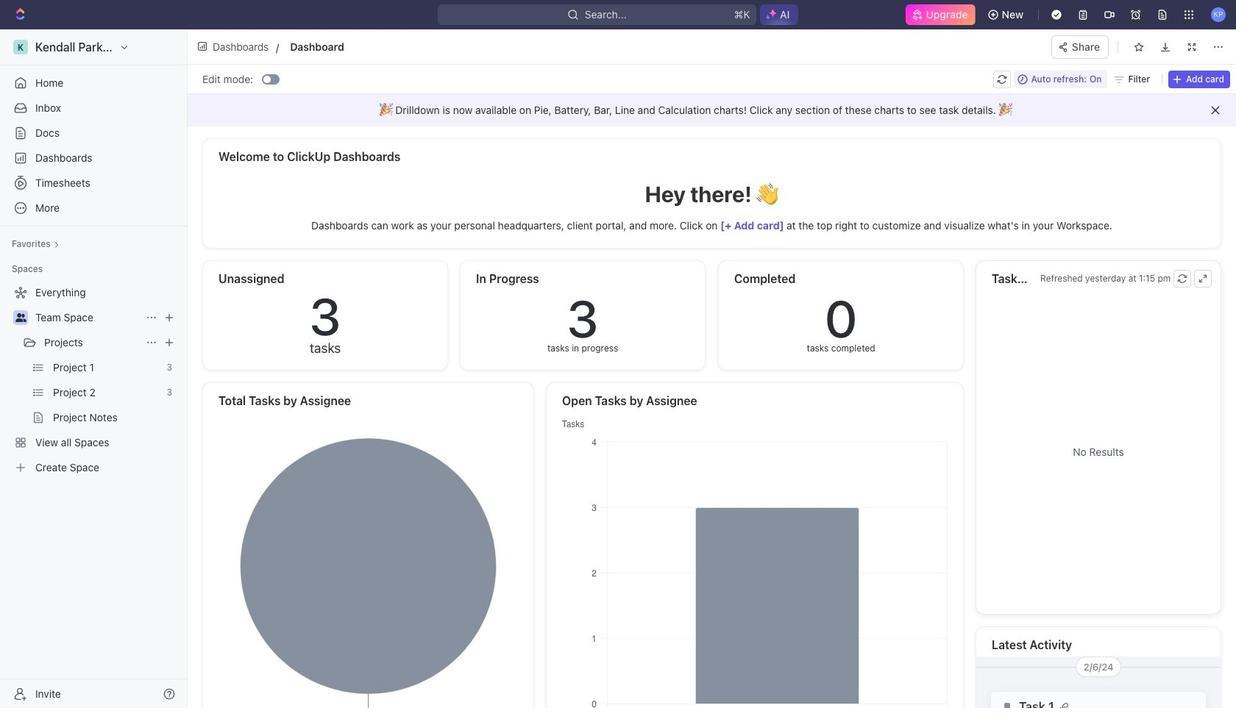 Task type: vqa. For each thing, say whether or not it's contained in the screenshot.
third row from the bottom of the page
no



Task type: locate. For each thing, give the bounding box(es) containing it.
alert
[[188, 94, 1236, 127]]

tree inside sidebar navigation
[[6, 281, 181, 480]]

tree
[[6, 281, 181, 480]]

sidebar navigation
[[0, 29, 191, 709]]

None text field
[[290, 38, 611, 56]]



Task type: describe. For each thing, give the bounding box(es) containing it.
kendall parks's workspace, , element
[[13, 40, 28, 54]]

user group image
[[15, 313, 26, 322]]



